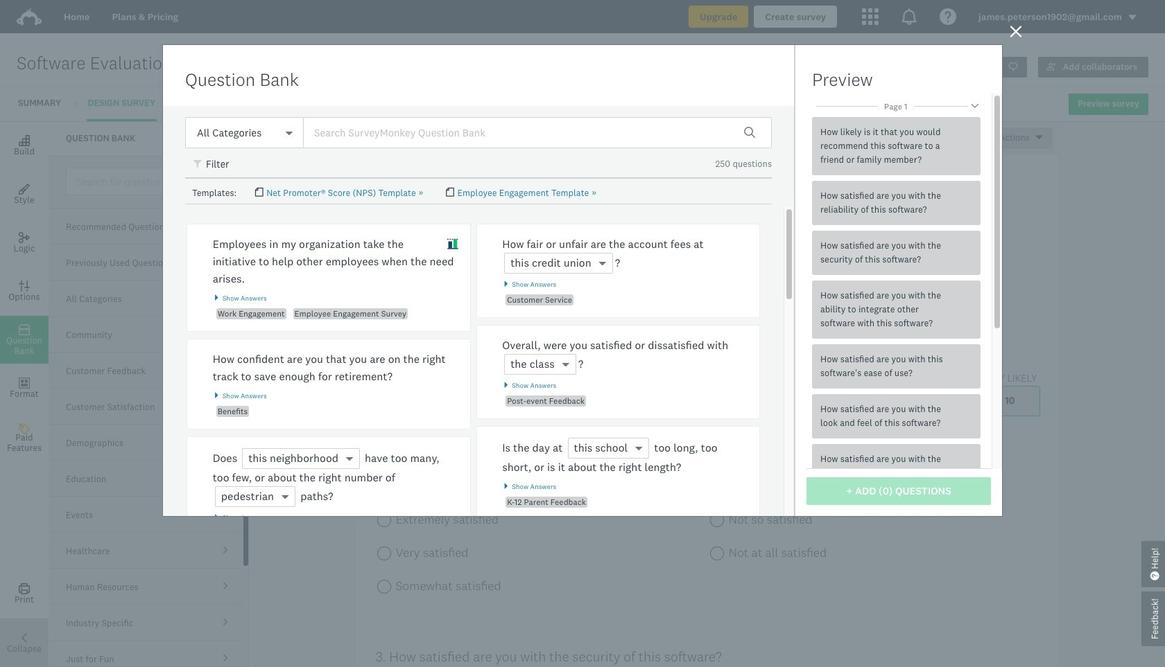 Task type: describe. For each thing, give the bounding box(es) containing it.
Search for questions text field
[[66, 168, 242, 196]]

1 products icon image from the left
[[862, 8, 879, 25]]

help icon image
[[940, 8, 956, 25]]

0 horizontal spatial icon   xjtfe image
[[193, 160, 203, 170]]



Task type: locate. For each thing, give the bounding box(es) containing it.
0 vertical spatial icon   xjtfe image
[[193, 160, 203, 170]]

2 products icon image from the left
[[901, 8, 918, 25]]

products icon image
[[862, 8, 879, 25], [901, 8, 918, 25]]

1 horizontal spatial products icon image
[[901, 8, 918, 25]]

surveymonkey logo image
[[17, 8, 42, 26]]

1 vertical spatial icon   xjtfe image
[[447, 239, 459, 250]]

1 horizontal spatial icon   xjtfe image
[[447, 239, 459, 250]]

icon   xjtfe image
[[193, 160, 203, 170], [447, 239, 459, 250]]

0 horizontal spatial products icon image
[[862, 8, 879, 25]]

Search SurveyMonkey Question Bank text field
[[303, 117, 772, 148]]



Task type: vqa. For each thing, say whether or not it's contained in the screenshot.
'Folders' icon
no



